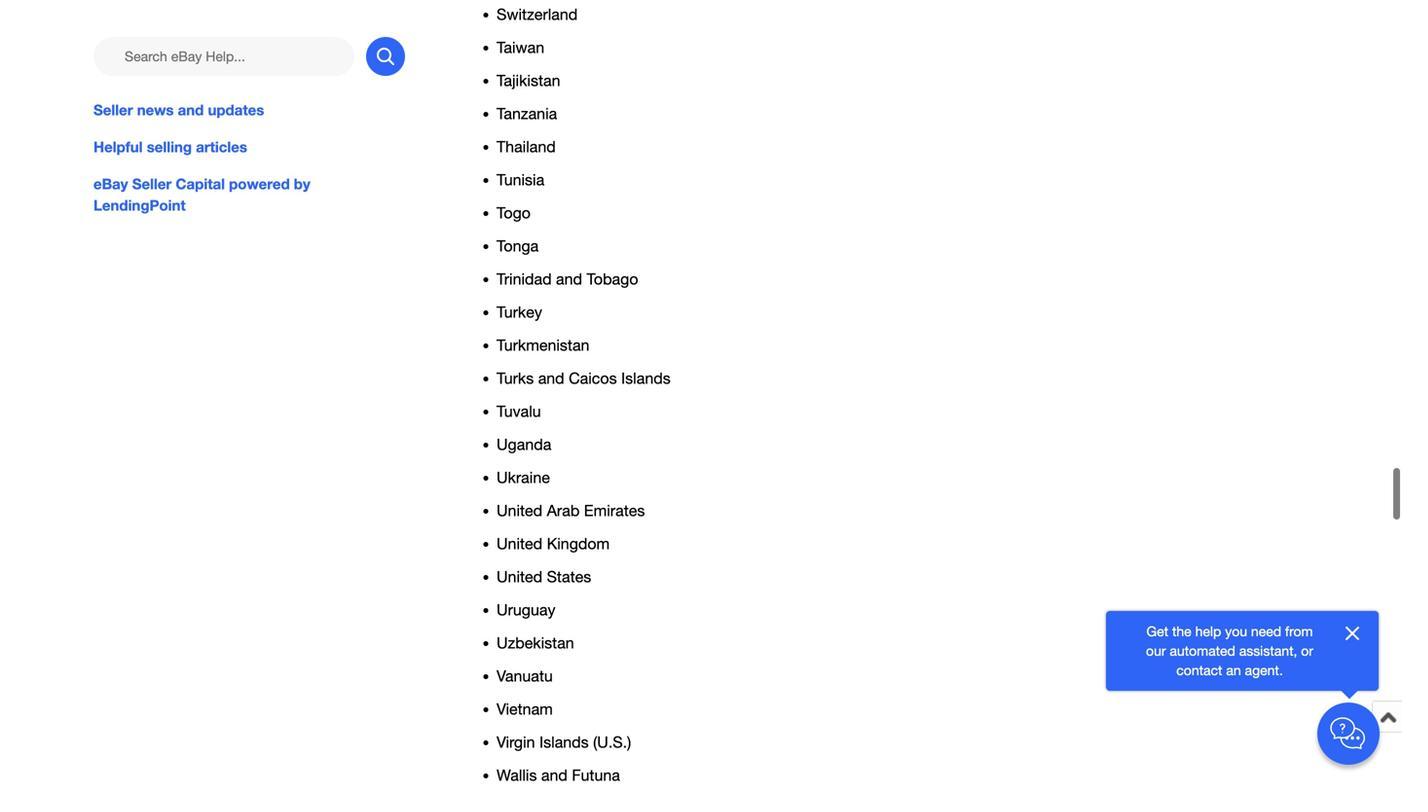 Task type: vqa. For each thing, say whether or not it's contained in the screenshot.
Helpful
yes



Task type: describe. For each thing, give the bounding box(es) containing it.
articles
[[196, 138, 247, 156]]

lendingpoint
[[93, 197, 186, 214]]

helpful
[[93, 138, 143, 156]]

futuna
[[572, 767, 620, 785]]

and right news
[[178, 101, 204, 119]]

trinidad and tobago
[[497, 270, 638, 288]]

(u.s.)
[[593, 734, 631, 752]]

the
[[1173, 624, 1192, 640]]

get
[[1147, 624, 1169, 640]]

turkey
[[497, 304, 542, 322]]

caicos
[[569, 370, 617, 388]]

kingdom
[[547, 535, 610, 553]]

an
[[1227, 663, 1241, 679]]

united arab emirates
[[497, 502, 645, 520]]

our
[[1146, 643, 1166, 659]]

automated
[[1170, 643, 1236, 659]]

seller inside ebay seller capital powered by lendingpoint
[[132, 175, 172, 193]]

tobago
[[587, 270, 638, 288]]

get the help you need from our automated assistant, or contact an agent.
[[1146, 624, 1314, 679]]

and for wallis
[[541, 767, 568, 785]]

news
[[137, 101, 174, 119]]

united kingdom
[[497, 535, 610, 553]]

trinidad
[[497, 270, 552, 288]]

vietnam
[[497, 701, 553, 719]]

turks
[[497, 370, 534, 388]]

tuvalu
[[497, 403, 541, 421]]

tonga
[[497, 237, 539, 255]]

updates
[[208, 101, 264, 119]]

uzbekistan
[[497, 635, 574, 653]]

and for trinidad
[[556, 270, 582, 288]]

ebay seller capital powered by lendingpoint
[[93, 175, 310, 214]]



Task type: locate. For each thing, give the bounding box(es) containing it.
and left tobago
[[556, 270, 582, 288]]

united for united arab emirates
[[497, 502, 543, 520]]

seller news and updates
[[93, 101, 264, 119]]

switzerland
[[497, 5, 578, 24]]

united states
[[497, 568, 591, 586]]

virgin
[[497, 734, 535, 752]]

assistant,
[[1240, 643, 1298, 659]]

seller news and updates link
[[93, 99, 405, 121]]

you
[[1225, 624, 1248, 640]]

united up united states
[[497, 535, 543, 553]]

0 horizontal spatial islands
[[540, 734, 589, 752]]

islands right caicos
[[621, 370, 671, 388]]

wallis
[[497, 767, 537, 785]]

powered
[[229, 175, 290, 193]]

united for united kingdom
[[497, 535, 543, 553]]

arab
[[547, 502, 580, 520]]

states
[[547, 568, 591, 586]]

contact
[[1177, 663, 1223, 679]]

agent.
[[1245, 663, 1283, 679]]

turkmenistan
[[497, 337, 590, 355]]

united
[[497, 502, 543, 520], [497, 535, 543, 553], [497, 568, 543, 586]]

Search eBay Help... text field
[[93, 37, 355, 76]]

2 vertical spatial united
[[497, 568, 543, 586]]

selling
[[147, 138, 192, 156]]

seller up lendingpoint
[[132, 175, 172, 193]]

helpful selling articles link
[[93, 136, 405, 158]]

vanuatu
[[497, 668, 553, 686]]

taiwan
[[497, 39, 545, 57]]

tanzania
[[497, 105, 557, 123]]

by
[[294, 175, 310, 193]]

helpful selling articles
[[93, 138, 247, 156]]

from
[[1285, 624, 1313, 640]]

2 united from the top
[[497, 535, 543, 553]]

1 vertical spatial seller
[[132, 175, 172, 193]]

0 vertical spatial united
[[497, 502, 543, 520]]

or
[[1301, 643, 1314, 659]]

ukraine
[[497, 469, 550, 487]]

united for united states
[[497, 568, 543, 586]]

turks and caicos islands
[[497, 370, 671, 388]]

and for turks
[[538, 370, 565, 388]]

virgin islands (u.s.)
[[497, 734, 631, 752]]

capital
[[176, 175, 225, 193]]

tunisia
[[497, 171, 545, 189]]

and down virgin islands (u.s.)
[[541, 767, 568, 785]]

seller
[[93, 101, 133, 119], [132, 175, 172, 193]]

0 vertical spatial seller
[[93, 101, 133, 119]]

uganda
[[497, 436, 552, 454]]

and
[[178, 101, 204, 119], [556, 270, 582, 288], [538, 370, 565, 388], [541, 767, 568, 785]]

help
[[1196, 624, 1222, 640]]

togo
[[497, 204, 531, 222]]

ebay
[[93, 175, 128, 193]]

united up uruguay
[[497, 568, 543, 586]]

and down turkmenistan in the left top of the page
[[538, 370, 565, 388]]

need
[[1251, 624, 1282, 640]]

3 united from the top
[[497, 568, 543, 586]]

islands up wallis and futuna
[[540, 734, 589, 752]]

get the help you need from our automated assistant, or contact an agent. tooltip
[[1138, 622, 1323, 681]]

1 united from the top
[[497, 502, 543, 520]]

tajikistan
[[497, 72, 560, 90]]

united down ukraine
[[497, 502, 543, 520]]

1 vertical spatial islands
[[540, 734, 589, 752]]

thailand
[[497, 138, 556, 156]]

seller up "helpful" in the left top of the page
[[93, 101, 133, 119]]

1 horizontal spatial islands
[[621, 370, 671, 388]]

1 vertical spatial united
[[497, 535, 543, 553]]

wallis and futuna
[[497, 767, 620, 785]]

islands
[[621, 370, 671, 388], [540, 734, 589, 752]]

0 vertical spatial islands
[[621, 370, 671, 388]]

uruguay
[[497, 602, 556, 620]]

emirates
[[584, 502, 645, 520]]

ebay seller capital powered by lendingpoint link
[[93, 173, 405, 216]]



